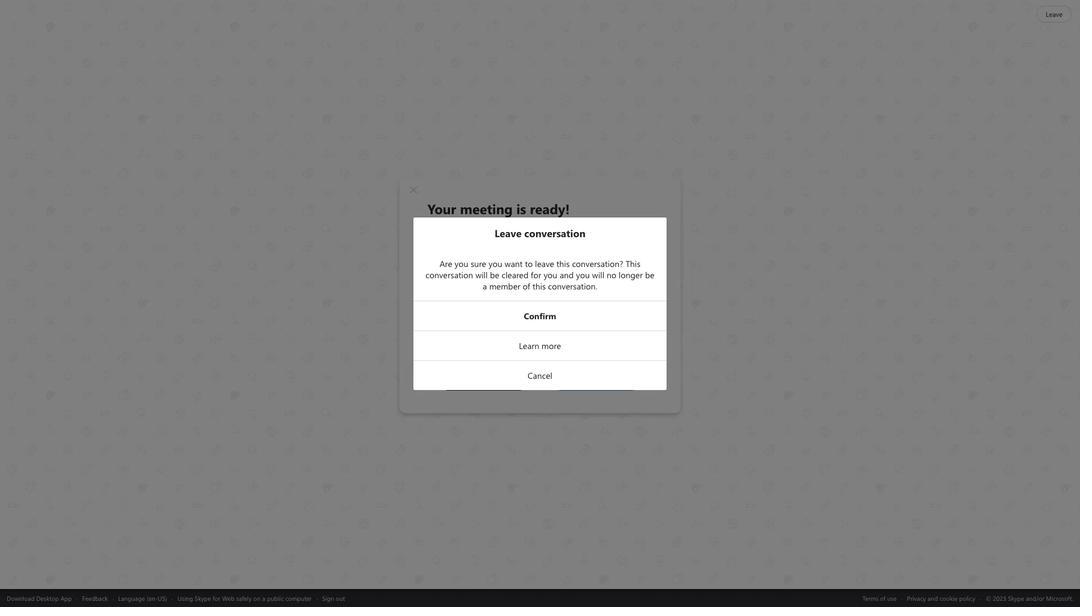 Task type: locate. For each thing, give the bounding box(es) containing it.
privacy and cookie policy link
[[908, 595, 976, 603]]

privacy
[[908, 595, 927, 603]]

policy
[[960, 595, 976, 603]]

download desktop app link
[[7, 595, 72, 603]]

download
[[7, 595, 35, 603]]

download desktop app
[[7, 595, 72, 603]]

for
[[213, 595, 220, 603]]

language (en-us) link
[[118, 595, 167, 603]]

a
[[262, 595, 266, 603]]

app
[[60, 595, 72, 603]]

safely
[[236, 595, 252, 603]]

out
[[336, 595, 345, 603]]

using skype for web safely on a public computer link
[[178, 595, 312, 603]]

terms of use link
[[863, 595, 897, 603]]



Task type: describe. For each thing, give the bounding box(es) containing it.
cookie
[[940, 595, 958, 603]]

use
[[888, 595, 897, 603]]

(en-
[[147, 595, 158, 603]]

sign
[[322, 595, 334, 603]]

Type a meeting name (optional) text field
[[459, 253, 629, 266]]

of
[[881, 595, 886, 603]]

sign out
[[322, 595, 345, 603]]

on
[[254, 595, 261, 603]]

language
[[118, 595, 145, 603]]

sign out link
[[322, 595, 345, 603]]

and
[[928, 595, 939, 603]]

web
[[222, 595, 235, 603]]

privacy and cookie policy
[[908, 595, 976, 603]]

us)
[[158, 595, 167, 603]]

skype
[[195, 595, 211, 603]]

desktop
[[36, 595, 59, 603]]

using skype for web safely on a public computer
[[178, 595, 312, 603]]

public
[[267, 595, 284, 603]]

computer
[[286, 595, 312, 603]]

feedback link
[[82, 595, 108, 603]]

using
[[178, 595, 193, 603]]

terms
[[863, 595, 879, 603]]

feedback
[[82, 595, 108, 603]]

terms of use
[[863, 595, 897, 603]]

language (en-us)
[[118, 595, 167, 603]]



Task type: vqa. For each thing, say whether or not it's contained in the screenshot.
Feedback
yes



